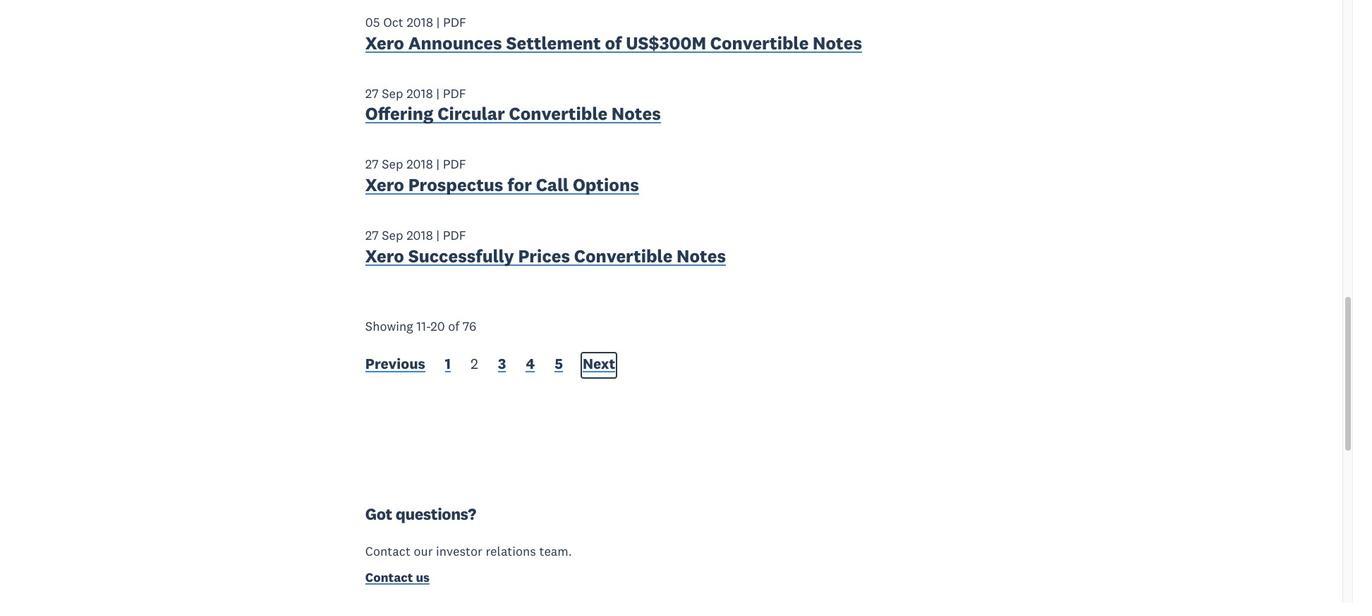 Task type: describe. For each thing, give the bounding box(es) containing it.
convertible inside 27 sep 2018 | pdf xero successfully prices convertible notes
[[574, 245, 673, 267]]

| for circular
[[436, 85, 440, 101]]

4 button
[[526, 354, 535, 377]]

5 button
[[555, 354, 563, 377]]

xero for xero announces settlement of us$300m convertible notes
[[365, 32, 404, 54]]

us
[[416, 569, 430, 585]]

1 button
[[445, 354, 451, 377]]

3 button
[[498, 354, 506, 377]]

05 oct 2018 | pdf xero announces settlement of us$300m convertible notes
[[365, 14, 862, 54]]

pdf for circular
[[443, 85, 466, 101]]

pdf for prospectus
[[443, 156, 466, 172]]

sep for xero successfully prices convertible notes
[[382, 227, 403, 243]]

1
[[445, 354, 451, 373]]

contact our investor relations team.
[[365, 543, 572, 560]]

call
[[536, 174, 569, 196]]

prospectus
[[408, 174, 503, 196]]

announces
[[408, 32, 502, 54]]

offering circular convertible notes link
[[365, 103, 661, 128]]

notes inside 27 sep 2018 | pdf offering circular convertible notes
[[611, 103, 661, 125]]

for
[[507, 174, 532, 196]]

pdf for successfully
[[443, 227, 466, 243]]

-
[[426, 318, 431, 334]]

xero successfully prices convertible notes link
[[365, 245, 726, 270]]

contact us link
[[365, 569, 430, 589]]

offering
[[365, 103, 433, 125]]

contact us
[[365, 569, 430, 585]]

sep for xero prospectus for call options
[[382, 156, 403, 172]]

xero announces settlement of us$300m convertible notes link
[[365, 32, 862, 57]]

previous
[[365, 354, 425, 373]]

notes inside 05 oct 2018 | pdf xero announces settlement of us$300m convertible notes
[[813, 32, 862, 54]]

2 button
[[470, 354, 478, 377]]

3
[[498, 354, 506, 373]]

| for successfully
[[436, 227, 440, 243]]

of inside 05 oct 2018 | pdf xero announces settlement of us$300m convertible notes
[[605, 32, 622, 54]]

xero for xero prospectus for call options
[[365, 174, 404, 196]]

27 for xero successfully prices convertible notes
[[365, 227, 379, 243]]

20
[[431, 318, 445, 334]]

2018 for circular
[[406, 85, 433, 101]]

27 sep 2018 | pdf xero prospectus for call options
[[365, 156, 639, 196]]

prices
[[518, 245, 570, 267]]

next button
[[583, 354, 615, 377]]

options
[[573, 174, 639, 196]]



Task type: locate. For each thing, give the bounding box(es) containing it.
xero inside 05 oct 2018 | pdf xero announces settlement of us$300m convertible notes
[[365, 32, 404, 54]]

2018
[[407, 14, 433, 30], [406, 85, 433, 101], [406, 156, 433, 172], [406, 227, 433, 243]]

us$300m
[[626, 32, 706, 54]]

| up announces
[[436, 14, 440, 30]]

05
[[365, 14, 380, 30]]

27 sep 2018 | pdf xero successfully prices convertible notes
[[365, 227, 726, 267]]

2 | from the top
[[436, 85, 440, 101]]

1 xero from the top
[[365, 32, 404, 54]]

27 inside 27 sep 2018 | pdf offering circular convertible notes
[[365, 85, 379, 101]]

1 vertical spatial notes
[[611, 103, 661, 125]]

pdf up successfully
[[443, 227, 466, 243]]

27 inside 27 sep 2018 | pdf xero successfully prices convertible notes
[[365, 227, 379, 243]]

2 vertical spatial sep
[[382, 227, 403, 243]]

0 vertical spatial notes
[[813, 32, 862, 54]]

contact for contact our investor relations team.
[[365, 543, 410, 560]]

0 horizontal spatial of
[[448, 318, 459, 334]]

| inside 27 sep 2018 | pdf offering circular convertible notes
[[436, 85, 440, 101]]

convertible inside 27 sep 2018 | pdf offering circular convertible notes
[[509, 103, 607, 125]]

1 vertical spatial contact
[[365, 569, 413, 585]]

3 2018 from the top
[[406, 156, 433, 172]]

| up prospectus
[[436, 156, 440, 172]]

2 2018 from the top
[[406, 85, 433, 101]]

pdf up circular
[[443, 85, 466, 101]]

circular
[[438, 103, 505, 125]]

0 horizontal spatial notes
[[611, 103, 661, 125]]

showing 11 - 20 of 76
[[365, 318, 476, 334]]

0 vertical spatial 27
[[365, 85, 379, 101]]

0 vertical spatial contact
[[365, 543, 410, 560]]

1 vertical spatial convertible
[[509, 103, 607, 125]]

| inside 05 oct 2018 | pdf xero announces settlement of us$300m convertible notes
[[436, 14, 440, 30]]

relations
[[486, 543, 536, 560]]

27 sep 2018 | pdf offering circular convertible notes
[[365, 85, 661, 125]]

2018 for successfully
[[406, 227, 433, 243]]

settlement
[[506, 32, 601, 54]]

| for announces
[[436, 14, 440, 30]]

pdf inside 27 sep 2018 | pdf xero prospectus for call options
[[443, 156, 466, 172]]

next
[[583, 354, 615, 373]]

notes inside 27 sep 2018 | pdf xero successfully prices convertible notes
[[677, 245, 726, 267]]

0 vertical spatial xero
[[365, 32, 404, 54]]

pdf up prospectus
[[443, 156, 466, 172]]

27
[[365, 85, 379, 101], [365, 156, 379, 172], [365, 227, 379, 243]]

1 contact from the top
[[365, 543, 410, 560]]

|
[[436, 14, 440, 30], [436, 85, 440, 101], [436, 156, 440, 172], [436, 227, 440, 243]]

1 vertical spatial of
[[448, 318, 459, 334]]

of left 'us$300m'
[[605, 32, 622, 54]]

1 27 from the top
[[365, 85, 379, 101]]

4
[[526, 354, 535, 373]]

pdf up announces
[[443, 14, 466, 30]]

contact for contact us
[[365, 569, 413, 585]]

team.
[[539, 543, 572, 560]]

2018 up prospectus
[[406, 156, 433, 172]]

xero for xero successfully prices convertible notes
[[365, 245, 404, 267]]

convertible inside 05 oct 2018 | pdf xero announces settlement of us$300m convertible notes
[[710, 32, 809, 54]]

sep inside 27 sep 2018 | pdf xero prospectus for call options
[[382, 156, 403, 172]]

4 | from the top
[[436, 227, 440, 243]]

xero inside 27 sep 2018 | pdf xero successfully prices convertible notes
[[365, 245, 404, 267]]

convertible
[[710, 32, 809, 54], [509, 103, 607, 125], [574, 245, 673, 267]]

sep inside 27 sep 2018 | pdf xero successfully prices convertible notes
[[382, 227, 403, 243]]

| up successfully
[[436, 227, 440, 243]]

3 sep from the top
[[382, 227, 403, 243]]

1 vertical spatial 27
[[365, 156, 379, 172]]

1 horizontal spatial notes
[[677, 245, 726, 267]]

of left the 76
[[448, 318, 459, 334]]

oct
[[383, 14, 403, 30]]

2018 for announces
[[407, 14, 433, 30]]

5
[[555, 354, 563, 373]]

pdf inside 05 oct 2018 | pdf xero announces settlement of us$300m convertible notes
[[443, 14, 466, 30]]

27 inside 27 sep 2018 | pdf xero prospectus for call options
[[365, 156, 379, 172]]

2018 right oct on the top left of page
[[407, 14, 433, 30]]

2018 inside 27 sep 2018 | pdf xero prospectus for call options
[[406, 156, 433, 172]]

xero inside 27 sep 2018 | pdf xero prospectus for call options
[[365, 174, 404, 196]]

3 xero from the top
[[365, 245, 404, 267]]

0 vertical spatial sep
[[382, 85, 403, 101]]

4 2018 from the top
[[406, 227, 433, 243]]

| inside 27 sep 2018 | pdf xero successfully prices convertible notes
[[436, 227, 440, 243]]

notes
[[813, 32, 862, 54], [611, 103, 661, 125], [677, 245, 726, 267]]

27 for xero prospectus for call options
[[365, 156, 379, 172]]

76
[[463, 318, 476, 334]]

| inside 27 sep 2018 | pdf xero prospectus for call options
[[436, 156, 440, 172]]

got questions?
[[365, 504, 476, 524]]

2018 up offering
[[406, 85, 433, 101]]

xero prospectus for call options link
[[365, 174, 639, 199]]

2
[[470, 354, 478, 373]]

2 vertical spatial 27
[[365, 227, 379, 243]]

1 sep from the top
[[382, 85, 403, 101]]

our
[[414, 543, 433, 560]]

got
[[365, 504, 392, 524]]

1 vertical spatial sep
[[382, 156, 403, 172]]

27 for offering circular convertible notes
[[365, 85, 379, 101]]

2018 up successfully
[[406, 227, 433, 243]]

| for prospectus
[[436, 156, 440, 172]]

sep for offering circular convertible notes
[[382, 85, 403, 101]]

pdf
[[443, 14, 466, 30], [443, 85, 466, 101], [443, 156, 466, 172], [443, 227, 466, 243]]

previous button
[[365, 354, 425, 377]]

2 contact from the top
[[365, 569, 413, 585]]

questions?
[[396, 504, 476, 524]]

contact left us
[[365, 569, 413, 585]]

2 vertical spatial notes
[[677, 245, 726, 267]]

2018 inside 05 oct 2018 | pdf xero announces settlement of us$300m convertible notes
[[407, 14, 433, 30]]

2 27 from the top
[[365, 156, 379, 172]]

1 | from the top
[[436, 14, 440, 30]]

2018 inside 27 sep 2018 | pdf xero successfully prices convertible notes
[[406, 227, 433, 243]]

successfully
[[408, 245, 514, 267]]

2 horizontal spatial notes
[[813, 32, 862, 54]]

2018 inside 27 sep 2018 | pdf offering circular convertible notes
[[406, 85, 433, 101]]

contact up contact us
[[365, 543, 410, 560]]

pdf inside 27 sep 2018 | pdf xero successfully prices convertible notes
[[443, 227, 466, 243]]

contact
[[365, 543, 410, 560], [365, 569, 413, 585]]

investor
[[436, 543, 482, 560]]

1 2018 from the top
[[407, 14, 433, 30]]

pdf for announces
[[443, 14, 466, 30]]

sep
[[382, 85, 403, 101], [382, 156, 403, 172], [382, 227, 403, 243]]

of
[[605, 32, 622, 54], [448, 318, 459, 334]]

2 xero from the top
[[365, 174, 404, 196]]

2 vertical spatial convertible
[[574, 245, 673, 267]]

showing
[[365, 318, 413, 334]]

xero
[[365, 32, 404, 54], [365, 174, 404, 196], [365, 245, 404, 267]]

2018 for prospectus
[[406, 156, 433, 172]]

0 vertical spatial convertible
[[710, 32, 809, 54]]

pdf inside 27 sep 2018 | pdf offering circular convertible notes
[[443, 85, 466, 101]]

| up circular
[[436, 85, 440, 101]]

11
[[416, 318, 426, 334]]

1 horizontal spatial of
[[605, 32, 622, 54]]

3 | from the top
[[436, 156, 440, 172]]

0 vertical spatial of
[[605, 32, 622, 54]]

2 sep from the top
[[382, 156, 403, 172]]

sep inside 27 sep 2018 | pdf offering circular convertible notes
[[382, 85, 403, 101]]

2 vertical spatial xero
[[365, 245, 404, 267]]

3 27 from the top
[[365, 227, 379, 243]]

1 vertical spatial xero
[[365, 174, 404, 196]]



Task type: vqa. For each thing, say whether or not it's contained in the screenshot.
Contact for Contact us
yes



